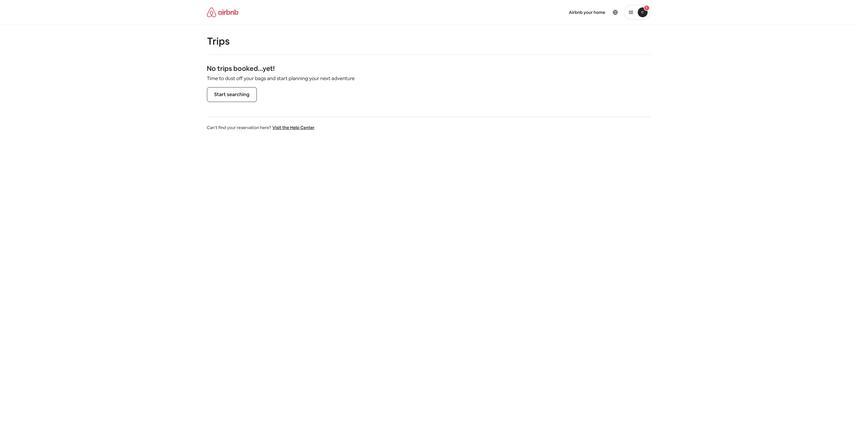 Task type: locate. For each thing, give the bounding box(es) containing it.
to
[[219, 75, 224, 82]]

your right "find"
[[227, 125, 236, 130]]

trips
[[217, 64, 232, 73]]

1 button
[[624, 5, 651, 20]]

visit
[[273, 125, 282, 130]]

your
[[584, 10, 593, 15], [244, 75, 254, 82], [309, 75, 319, 82], [227, 125, 236, 130]]

dust
[[225, 75, 235, 82]]

no
[[207, 64, 216, 73]]

home
[[594, 10, 606, 15]]

1
[[646, 6, 648, 10]]

find
[[219, 125, 226, 130]]

bags
[[255, 75, 266, 82]]

your left home at the right top of page
[[584, 10, 593, 15]]

can't
[[207, 125, 218, 130]]

planning
[[289, 75, 308, 82]]

your right off
[[244, 75, 254, 82]]

start searching link
[[207, 87, 257, 102]]

next adventure
[[321, 75, 355, 82]]

visit the help center link
[[273, 125, 315, 130]]

trips
[[207, 35, 230, 47]]



Task type: describe. For each thing, give the bounding box(es) containing it.
airbnb
[[569, 10, 583, 15]]

the
[[283, 125, 289, 130]]

can't find your reservation here? visit the help center
[[207, 125, 315, 130]]

help center
[[290, 125, 315, 130]]

time
[[207, 75, 218, 82]]

searching
[[227, 91, 250, 98]]

and
[[267, 75, 276, 82]]

airbnb your home link
[[566, 6, 610, 19]]

booked...yet!
[[234, 64, 275, 73]]

your right planning
[[309, 75, 319, 82]]

start searching
[[214, 91, 250, 98]]

start
[[277, 75, 288, 82]]

profile element
[[436, 0, 651, 25]]

no trips booked...yet! time to dust off your bags and start planning your next adventure
[[207, 64, 355, 82]]

your inside profile element
[[584, 10, 593, 15]]

start
[[214, 91, 226, 98]]

off
[[237, 75, 243, 82]]

reservation here?
[[237, 125, 271, 130]]

airbnb your home
[[569, 10, 606, 15]]



Task type: vqa. For each thing, say whether or not it's contained in the screenshot.
left that
no



